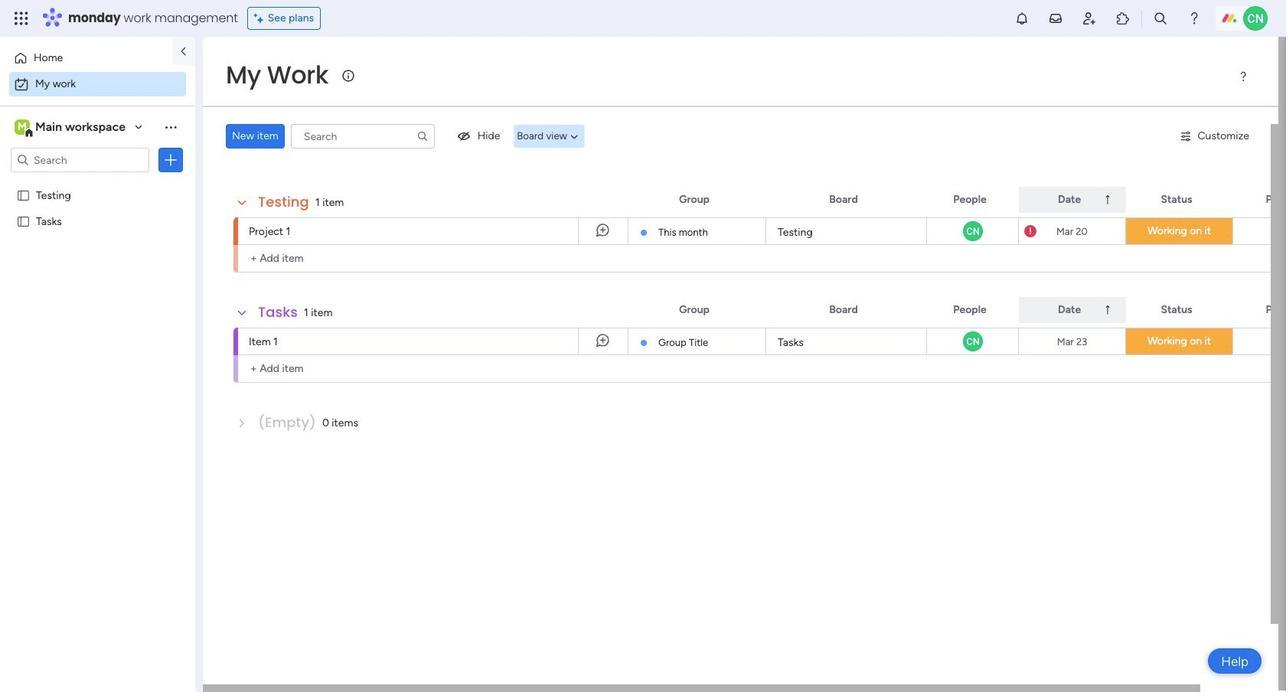 Task type: locate. For each thing, give the bounding box(es) containing it.
sort image
[[1103, 304, 1115, 316]]

None search field
[[291, 124, 435, 149]]

v2 overdue deadline image
[[1025, 224, 1037, 239]]

1 vertical spatial column header
[[1020, 297, 1127, 323]]

1 vertical spatial public board image
[[16, 214, 31, 228]]

update feed image
[[1049, 11, 1064, 26]]

1 vertical spatial cool name image
[[962, 330, 985, 353]]

0 vertical spatial option
[[9, 46, 163, 70]]

0 vertical spatial column header
[[1020, 187, 1127, 213]]

workspace image
[[15, 119, 30, 136]]

0 vertical spatial cool name image
[[962, 220, 985, 243]]

option
[[9, 46, 163, 70], [9, 72, 186, 97], [0, 181, 195, 184]]

1 column header from the top
[[1020, 187, 1127, 213]]

1 cool name image from the top
[[962, 220, 985, 243]]

cool name image
[[1244, 6, 1269, 31]]

cool name image
[[962, 220, 985, 243], [962, 330, 985, 353]]

menu image
[[1238, 70, 1250, 83]]

2 vertical spatial option
[[0, 181, 195, 184]]

see plans image
[[254, 10, 268, 27]]

sort image
[[1103, 194, 1115, 206]]

0 vertical spatial public board image
[[16, 188, 31, 202]]

help image
[[1187, 11, 1203, 26]]

2 column header from the top
[[1020, 297, 1127, 323]]

1 public board image from the top
[[16, 188, 31, 202]]

column header
[[1020, 187, 1127, 213], [1020, 297, 1127, 323]]

list box
[[0, 179, 195, 441]]

public board image
[[16, 188, 31, 202], [16, 214, 31, 228]]



Task type: vqa. For each thing, say whether or not it's contained in the screenshot.
dapulse rightstroke Image
no



Task type: describe. For each thing, give the bounding box(es) containing it.
search everything image
[[1154, 11, 1169, 26]]

invite members image
[[1082, 11, 1098, 26]]

2 cool name image from the top
[[962, 330, 985, 353]]

Search in workspace field
[[32, 151, 128, 169]]

Filter dashboard by text search field
[[291, 124, 435, 149]]

1 vertical spatial option
[[9, 72, 186, 97]]

search image
[[417, 130, 429, 142]]

select product image
[[14, 11, 29, 26]]

options image
[[163, 152, 178, 168]]

2 public board image from the top
[[16, 214, 31, 228]]

monday marketplace image
[[1116, 11, 1131, 26]]

notifications image
[[1015, 11, 1030, 26]]

workspace selection element
[[15, 118, 128, 138]]

workspace options image
[[163, 119, 178, 135]]



